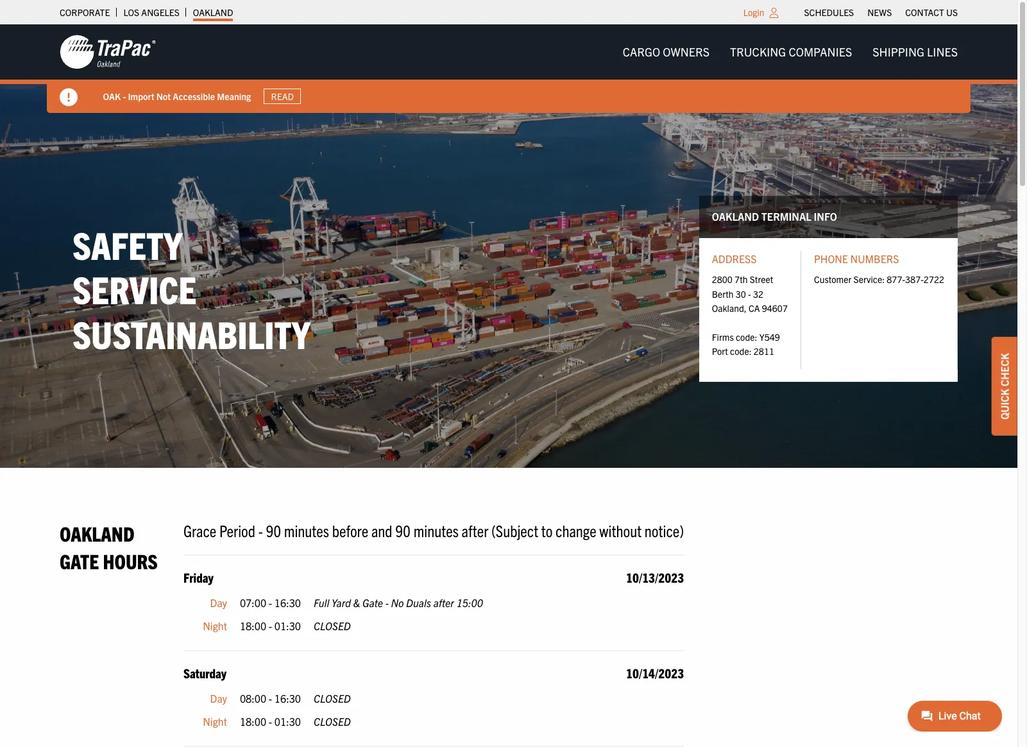 Task type: describe. For each thing, give the bounding box(es) containing it.
full
[[314, 596, 329, 609]]

address
[[712, 252, 757, 265]]

contact
[[906, 6, 945, 18]]

day for friday
[[210, 596, 227, 609]]

oak
[[103, 90, 121, 102]]

check
[[999, 353, 1012, 387]]

2 90 from the left
[[396, 520, 411, 541]]

yard
[[332, 596, 351, 609]]

los
[[123, 6, 139, 18]]

info
[[814, 210, 838, 223]]

2811
[[754, 346, 775, 357]]

night for friday
[[203, 619, 227, 632]]

oakland for oakland
[[193, 6, 233, 18]]

07:00 - 16:30
[[240, 596, 301, 609]]

without
[[600, 520, 642, 541]]

us
[[947, 6, 958, 18]]

7th
[[735, 274, 748, 285]]

08:00
[[240, 692, 266, 705]]

shipping lines
[[873, 44, 958, 59]]

&
[[354, 596, 360, 609]]

berth
[[712, 288, 734, 300]]

shipping
[[873, 44, 925, 59]]

oakland,
[[712, 302, 747, 314]]

change
[[556, 520, 597, 541]]

hours
[[103, 548, 158, 573]]

login
[[744, 6, 765, 18]]

387-
[[906, 274, 924, 285]]

oakland gate hours
[[60, 521, 158, 573]]

companies
[[789, 44, 853, 59]]

schedules link
[[805, 3, 855, 21]]

duals
[[406, 596, 431, 609]]

contact us
[[906, 6, 958, 18]]

terminal
[[762, 210, 812, 223]]

2800 7th street berth 30 - 32 oakland, ca 94607
[[712, 274, 788, 314]]

meaning
[[217, 90, 251, 102]]

and
[[372, 520, 393, 541]]

trucking companies
[[731, 44, 853, 59]]

trucking
[[731, 44, 787, 59]]

quick check link
[[992, 337, 1018, 436]]

read link
[[264, 88, 302, 104]]

32
[[754, 288, 764, 300]]

- right oak
[[123, 90, 126, 102]]

street
[[750, 274, 774, 285]]

grace period - 90 minutes before and 90 minutes after (subject to change without notice)
[[184, 520, 684, 541]]

service:
[[854, 274, 885, 285]]

grace
[[184, 520, 217, 541]]

accessible
[[173, 90, 215, 102]]

2800
[[712, 274, 733, 285]]

schedules
[[805, 6, 855, 18]]

oakland for oakland terminal info
[[712, 210, 759, 223]]

- down 08:00 - 16:30
[[269, 715, 272, 728]]

quick
[[999, 389, 1012, 420]]

01:30 for saturday
[[275, 715, 301, 728]]

service
[[73, 265, 197, 312]]

y549
[[760, 331, 780, 343]]

18:00 for friday
[[240, 619, 266, 632]]

light image
[[770, 8, 779, 18]]

(subject
[[492, 520, 539, 541]]

no
[[391, 596, 404, 609]]

oakland for oakland gate hours
[[60, 521, 135, 546]]

period
[[220, 520, 255, 541]]

16:30 for friday
[[275, 596, 301, 609]]

read
[[272, 91, 294, 102]]

18:00 for saturday
[[240, 715, 266, 728]]

18:00 - 01:30 for saturday
[[240, 715, 301, 728]]

import
[[128, 90, 155, 102]]

18:00 - 01:30 for friday
[[240, 619, 301, 632]]

notice)
[[645, 520, 684, 541]]

oakland link
[[193, 3, 233, 21]]

safety
[[73, 221, 183, 267]]

oakland terminal info
[[712, 210, 838, 223]]

oak - import not accessible meaning
[[103, 90, 251, 102]]

877-
[[887, 274, 906, 285]]

- right 08:00
[[269, 692, 272, 705]]

cargo owners link
[[613, 39, 720, 65]]

corporate
[[60, 6, 110, 18]]

friday
[[184, 569, 214, 585]]

2722
[[924, 274, 945, 285]]

1 90 from the left
[[266, 520, 281, 541]]



Task type: locate. For each thing, give the bounding box(es) containing it.
corporate link
[[60, 3, 110, 21]]

30
[[736, 288, 747, 300]]

customer
[[815, 274, 852, 285]]

90 right and
[[396, 520, 411, 541]]

0 vertical spatial code:
[[736, 331, 758, 343]]

minutes right and
[[414, 520, 459, 541]]

1 16:30 from the top
[[275, 596, 301, 609]]

94607
[[762, 302, 788, 314]]

numbers
[[851, 252, 900, 265]]

10/13/2023
[[627, 569, 684, 585]]

menu bar containing cargo owners
[[613, 39, 969, 65]]

trucking companies link
[[720, 39, 863, 65]]

oakland inside oakland gate hours
[[60, 521, 135, 546]]

contact us link
[[906, 3, 958, 21]]

0 vertical spatial menu bar
[[798, 3, 965, 21]]

1 01:30 from the top
[[275, 619, 301, 632]]

to
[[542, 520, 553, 541]]

owners
[[663, 44, 710, 59]]

0 vertical spatial oakland
[[193, 6, 233, 18]]

code: up 2811
[[736, 331, 758, 343]]

menu bar up shipping
[[798, 3, 965, 21]]

menu bar down light 'icon'
[[613, 39, 969, 65]]

firms
[[712, 331, 734, 343]]

solid image
[[60, 89, 78, 107]]

1 vertical spatial day
[[210, 692, 227, 705]]

1 horizontal spatial after
[[462, 520, 489, 541]]

10/14/2023
[[627, 665, 684, 681]]

los angeles
[[123, 6, 180, 18]]

1 vertical spatial 18:00 - 01:30
[[240, 715, 301, 728]]

0 horizontal spatial 90
[[266, 520, 281, 541]]

2 vertical spatial closed
[[314, 715, 351, 728]]

gate right &
[[363, 596, 383, 609]]

saturday
[[184, 665, 227, 681]]

oakland
[[193, 6, 233, 18], [712, 210, 759, 223], [60, 521, 135, 546]]

1 horizontal spatial 90
[[396, 520, 411, 541]]

1 day from the top
[[210, 596, 227, 609]]

- left '32'
[[749, 288, 752, 300]]

news
[[868, 6, 892, 18]]

cargo owners
[[623, 44, 710, 59]]

2 night from the top
[[203, 715, 227, 728]]

0 vertical spatial closed
[[314, 619, 351, 632]]

- left the no
[[386, 596, 389, 609]]

oakland up hours
[[60, 521, 135, 546]]

1 vertical spatial code:
[[731, 346, 752, 357]]

2 01:30 from the top
[[275, 715, 301, 728]]

phone
[[815, 252, 849, 265]]

not
[[157, 90, 171, 102]]

1 18:00 - 01:30 from the top
[[240, 619, 301, 632]]

menu bar
[[798, 3, 965, 21], [613, 39, 969, 65]]

0 vertical spatial 01:30
[[275, 619, 301, 632]]

1 horizontal spatial oakland
[[193, 6, 233, 18]]

gate left hours
[[60, 548, 99, 573]]

1 closed from the top
[[314, 619, 351, 632]]

1 vertical spatial 01:30
[[275, 715, 301, 728]]

2 vertical spatial oakland
[[60, 521, 135, 546]]

port
[[712, 346, 729, 357]]

0 horizontal spatial oakland
[[60, 521, 135, 546]]

after
[[462, 520, 489, 541], [434, 596, 454, 609]]

shipping lines link
[[863, 39, 969, 65]]

01:30 down 08:00 - 16:30
[[275, 715, 301, 728]]

1 vertical spatial 16:30
[[275, 692, 301, 705]]

sustainability
[[73, 310, 311, 357]]

code: right port on the right top of the page
[[731, 346, 752, 357]]

login link
[[744, 6, 765, 18]]

before
[[332, 520, 369, 541]]

1 horizontal spatial gate
[[363, 596, 383, 609]]

- right 07:00
[[269, 596, 272, 609]]

2 closed from the top
[[314, 692, 351, 705]]

1 vertical spatial 18:00
[[240, 715, 266, 728]]

16:30 right 08:00
[[275, 692, 301, 705]]

1 vertical spatial closed
[[314, 692, 351, 705]]

closed
[[314, 619, 351, 632], [314, 692, 351, 705], [314, 715, 351, 728]]

2 18:00 from the top
[[240, 715, 266, 728]]

oakland right angeles
[[193, 6, 233, 18]]

gate
[[60, 548, 99, 573], [363, 596, 383, 609]]

- right period
[[258, 520, 263, 541]]

15:00
[[457, 596, 483, 609]]

1 vertical spatial after
[[434, 596, 454, 609]]

phone numbers
[[815, 252, 900, 265]]

16:30
[[275, 596, 301, 609], [275, 692, 301, 705]]

0 vertical spatial gate
[[60, 548, 99, 573]]

oakland image
[[60, 34, 156, 70]]

90 right period
[[266, 520, 281, 541]]

1 night from the top
[[203, 619, 227, 632]]

los angeles link
[[123, 3, 180, 21]]

closed for friday
[[314, 619, 351, 632]]

cargo
[[623, 44, 661, 59]]

safety service sustainability
[[73, 221, 311, 357]]

0 vertical spatial day
[[210, 596, 227, 609]]

-
[[123, 90, 126, 102], [749, 288, 752, 300], [258, 520, 263, 541], [269, 596, 272, 609], [386, 596, 389, 609], [269, 619, 272, 632], [269, 692, 272, 705], [269, 715, 272, 728]]

day
[[210, 596, 227, 609], [210, 692, 227, 705]]

0 horizontal spatial minutes
[[284, 520, 329, 541]]

2 18:00 - 01:30 from the top
[[240, 715, 301, 728]]

quick check
[[999, 353, 1012, 420]]

day down saturday
[[210, 692, 227, 705]]

18:00 - 01:30
[[240, 619, 301, 632], [240, 715, 301, 728]]

18:00 down 07:00
[[240, 619, 266, 632]]

2 16:30 from the top
[[275, 692, 301, 705]]

night
[[203, 619, 227, 632], [203, 715, 227, 728]]

0 vertical spatial 18:00
[[240, 619, 266, 632]]

banner containing cargo owners
[[0, 24, 1028, 113]]

code:
[[736, 331, 758, 343], [731, 346, 752, 357]]

night for saturday
[[203, 715, 227, 728]]

18:00 down 08:00
[[240, 715, 266, 728]]

0 vertical spatial 16:30
[[275, 596, 301, 609]]

2 day from the top
[[210, 692, 227, 705]]

night down saturday
[[203, 715, 227, 728]]

news link
[[868, 3, 892, 21]]

1 minutes from the left
[[284, 520, 329, 541]]

banner
[[0, 24, 1028, 113]]

- inside 2800 7th street berth 30 - 32 oakland, ca 94607
[[749, 288, 752, 300]]

0 vertical spatial after
[[462, 520, 489, 541]]

day down friday
[[210, 596, 227, 609]]

18:00 - 01:30 down "07:00 - 16:30"
[[240, 619, 301, 632]]

0 horizontal spatial after
[[434, 596, 454, 609]]

16:30 left the full
[[275, 596, 301, 609]]

full yard & gate - no duals after 15:00
[[314, 596, 483, 609]]

ca
[[749, 302, 760, 314]]

- down "07:00 - 16:30"
[[269, 619, 272, 632]]

night up saturday
[[203, 619, 227, 632]]

1 horizontal spatial minutes
[[414, 520, 459, 541]]

after left (subject at bottom
[[462, 520, 489, 541]]

firms code:  y549 port code:  2811
[[712, 331, 780, 357]]

2 horizontal spatial oakland
[[712, 210, 759, 223]]

angeles
[[141, 6, 180, 18]]

oakland up address
[[712, 210, 759, 223]]

0 horizontal spatial gate
[[60, 548, 99, 573]]

3 closed from the top
[[314, 715, 351, 728]]

1 vertical spatial night
[[203, 715, 227, 728]]

customer service: 877-387-2722
[[815, 274, 945, 285]]

08:00 - 16:30
[[240, 692, 301, 705]]

1 vertical spatial gate
[[363, 596, 383, 609]]

0 vertical spatial 18:00 - 01:30
[[240, 619, 301, 632]]

menu bar containing schedules
[[798, 3, 965, 21]]

16:30 for saturday
[[275, 692, 301, 705]]

2 minutes from the left
[[414, 520, 459, 541]]

18:00 - 01:30 down 08:00 - 16:30
[[240, 715, 301, 728]]

gate inside oakland gate hours
[[60, 548, 99, 573]]

day for saturday
[[210, 692, 227, 705]]

01:30 for friday
[[275, 619, 301, 632]]

01:30 down "07:00 - 16:30"
[[275, 619, 301, 632]]

1 vertical spatial menu bar
[[613, 39, 969, 65]]

0 vertical spatial night
[[203, 619, 227, 632]]

1 vertical spatial oakland
[[712, 210, 759, 223]]

minutes
[[284, 520, 329, 541], [414, 520, 459, 541]]

after right duals
[[434, 596, 454, 609]]

1 18:00 from the top
[[240, 619, 266, 632]]

07:00
[[240, 596, 266, 609]]

18:00
[[240, 619, 266, 632], [240, 715, 266, 728]]

closed for saturday
[[314, 715, 351, 728]]

lines
[[928, 44, 958, 59]]

minutes left 'before'
[[284, 520, 329, 541]]



Task type: vqa. For each thing, say whether or not it's contained in the screenshot.
provide
no



